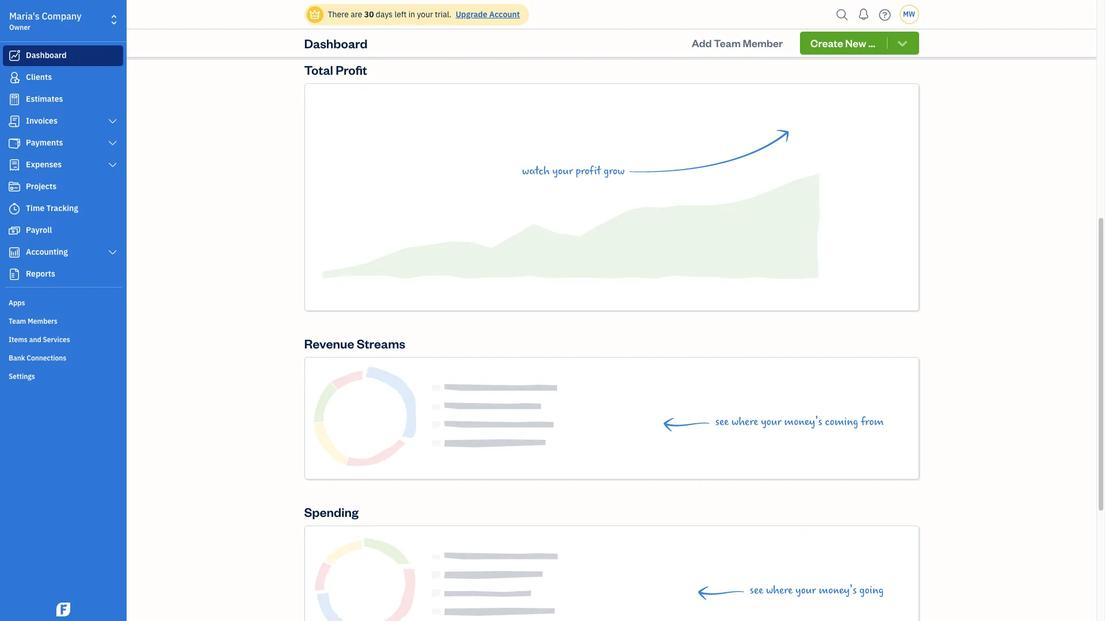 Task type: vqa. For each thing, say whether or not it's contained in the screenshot.
"Members"
yes



Task type: describe. For each thing, give the bounding box(es) containing it.
create
[[811, 36, 844, 50]]

reports link
[[3, 264, 123, 285]]

days
[[376, 9, 393, 20]]

are
[[351, 9, 362, 20]]

payment image
[[7, 138, 21, 149]]

clients link
[[3, 67, 123, 88]]

payroll
[[26, 225, 52, 235]]

see for see where your money's going
[[750, 585, 764, 598]]

reports
[[26, 269, 55, 279]]

watch your profit grow
[[522, 165, 625, 178]]

team inside button
[[714, 36, 741, 50]]

add
[[692, 36, 712, 50]]

from
[[861, 416, 884, 429]]

mw button
[[900, 5, 919, 24]]

maria's
[[9, 10, 40, 22]]

projects link
[[3, 177, 123, 197]]

mw
[[903, 10, 916, 18]]

time tracking
[[26, 203, 78, 214]]

chevron large down image for accounting
[[107, 248, 118, 257]]

bank connections
[[9, 354, 66, 363]]

time
[[26, 203, 44, 214]]

in
[[409, 9, 415, 20]]

left
[[395, 9, 407, 20]]

crown image
[[309, 8, 321, 20]]

total
[[304, 62, 333, 78]]

team members
[[9, 317, 57, 326]]

where for see where your money's coming from
[[732, 416, 759, 429]]

items
[[9, 336, 28, 344]]

total profit
[[304, 62, 367, 78]]

invoices link
[[3, 111, 123, 132]]

apps link
[[3, 294, 123, 312]]

dashboard image
[[7, 50, 21, 62]]

projects
[[26, 181, 57, 192]]

expenses link
[[3, 155, 123, 176]]

estimates
[[26, 94, 63, 104]]

bank connections link
[[3, 350, 123, 367]]

account
[[489, 9, 520, 20]]

payments link
[[3, 133, 123, 154]]

invoice image
[[7, 116, 21, 127]]

accounting link
[[3, 242, 123, 263]]

going
[[860, 585, 884, 598]]

services
[[43, 336, 70, 344]]

streams
[[357, 336, 405, 352]]

there
[[328, 9, 349, 20]]

create new … button
[[800, 32, 919, 55]]

freshbooks image
[[54, 603, 73, 617]]

client image
[[7, 72, 21, 83]]

notifications image
[[855, 3, 873, 26]]

company
[[42, 10, 81, 22]]

team inside main element
[[9, 317, 26, 326]]

time tracking link
[[3, 199, 123, 219]]

where for see where your money's going
[[766, 585, 793, 598]]

chevron large down image for invoices
[[107, 117, 118, 126]]

profit
[[336, 62, 367, 78]]

see where your money's going
[[750, 585, 884, 598]]

1 horizontal spatial dashboard
[[304, 35, 368, 51]]



Task type: locate. For each thing, give the bounding box(es) containing it.
1 vertical spatial chevron large down image
[[107, 139, 118, 148]]

chevron large down image
[[107, 117, 118, 126], [107, 139, 118, 148]]

0 vertical spatial see
[[716, 416, 729, 429]]

dashboard up clients
[[26, 50, 67, 60]]

trial.
[[435, 9, 452, 20]]

members
[[28, 317, 57, 326]]

0 vertical spatial chevron large down image
[[107, 161, 118, 170]]

chevron large down image for expenses
[[107, 161, 118, 170]]

1 horizontal spatial team
[[714, 36, 741, 50]]

money's for going
[[819, 585, 857, 598]]

where
[[732, 416, 759, 429], [766, 585, 793, 598]]

tracking
[[46, 203, 78, 214]]

profit
[[576, 165, 601, 178]]

chevron large down image up projects link on the left top
[[107, 161, 118, 170]]

apps
[[9, 299, 25, 307]]

see for see where your money's coming from
[[716, 416, 729, 429]]

dashboard
[[304, 35, 368, 51], [26, 50, 67, 60]]

grow
[[604, 165, 625, 178]]

create new …
[[811, 36, 876, 50]]

settings link
[[3, 368, 123, 385]]

team members link
[[3, 313, 123, 330]]

estimates link
[[3, 89, 123, 110]]

project image
[[7, 181, 21, 193]]

search image
[[833, 6, 852, 23]]

clients
[[26, 72, 52, 82]]

upgrade
[[456, 9, 488, 20]]

bank
[[9, 354, 25, 363]]

settings
[[9, 373, 35, 381]]

0 horizontal spatial dashboard
[[26, 50, 67, 60]]

team
[[714, 36, 741, 50], [9, 317, 26, 326]]

chevrondown image
[[896, 37, 909, 49]]

report image
[[7, 269, 21, 280]]

estimate image
[[7, 94, 21, 105]]

chevron large down image inside accounting link
[[107, 248, 118, 257]]

items and services
[[9, 336, 70, 344]]

chevron large down image inside payments link
[[107, 139, 118, 148]]

1 vertical spatial see
[[750, 585, 764, 598]]

0 horizontal spatial where
[[732, 416, 759, 429]]

see
[[716, 416, 729, 429], [750, 585, 764, 598]]

add team member
[[692, 36, 783, 50]]

money's left coming
[[785, 416, 823, 429]]

chart image
[[7, 247, 21, 259]]

main element
[[0, 0, 155, 622]]

1 chevron large down image from the top
[[107, 161, 118, 170]]

2 chevron large down image from the top
[[107, 248, 118, 257]]

0 horizontal spatial team
[[9, 317, 26, 326]]

1 vertical spatial money's
[[819, 585, 857, 598]]

30
[[364, 9, 374, 20]]

money's left going
[[819, 585, 857, 598]]

connections
[[27, 354, 66, 363]]

1 vertical spatial where
[[766, 585, 793, 598]]

chevron large down image down estimates link
[[107, 117, 118, 126]]

dashboard up total profit
[[304, 35, 368, 51]]

timer image
[[7, 203, 21, 215]]

payments
[[26, 138, 63, 148]]

chevron large down image down payroll link
[[107, 248, 118, 257]]

there are 30 days left in your trial. upgrade account
[[328, 9, 520, 20]]

go to help image
[[876, 6, 894, 23]]

owner
[[9, 23, 30, 32]]

chevron large down image for payments
[[107, 139, 118, 148]]

chevron large down image
[[107, 161, 118, 170], [107, 248, 118, 257]]

0 horizontal spatial see
[[716, 416, 729, 429]]

money's for coming
[[785, 416, 823, 429]]

…
[[869, 36, 876, 50]]

0 vertical spatial team
[[714, 36, 741, 50]]

dashboard inside main element
[[26, 50, 67, 60]]

money's
[[785, 416, 823, 429], [819, 585, 857, 598]]

member
[[743, 36, 783, 50]]

team right add
[[714, 36, 741, 50]]

upgrade account link
[[454, 9, 520, 20]]

chevron large down image up expenses link on the top of the page
[[107, 139, 118, 148]]

team down apps at the top left of the page
[[9, 317, 26, 326]]

see where your money's coming from
[[716, 416, 884, 429]]

payroll link
[[3, 221, 123, 241]]

spending
[[304, 505, 359, 521]]

0 vertical spatial where
[[732, 416, 759, 429]]

accounting
[[26, 247, 68, 257]]

coming
[[825, 416, 859, 429]]

1 chevron large down image from the top
[[107, 117, 118, 126]]

expenses
[[26, 159, 62, 170]]

items and services link
[[3, 331, 123, 348]]

maria's company owner
[[9, 10, 81, 32]]

watch
[[522, 165, 550, 178]]

chevron large down image inside expenses link
[[107, 161, 118, 170]]

expense image
[[7, 159, 21, 171]]

revenue
[[304, 336, 354, 352]]

1 vertical spatial chevron large down image
[[107, 248, 118, 257]]

and
[[29, 336, 41, 344]]

add team member button
[[682, 32, 794, 55]]

dashboard link
[[3, 45, 123, 66]]

0 vertical spatial chevron large down image
[[107, 117, 118, 126]]

2 chevron large down image from the top
[[107, 139, 118, 148]]

1 horizontal spatial where
[[766, 585, 793, 598]]

your
[[417, 9, 433, 20], [553, 165, 573, 178], [761, 416, 782, 429], [796, 585, 816, 598]]

1 horizontal spatial see
[[750, 585, 764, 598]]

revenue streams
[[304, 336, 405, 352]]

money image
[[7, 225, 21, 237]]

0 vertical spatial money's
[[785, 416, 823, 429]]

1 vertical spatial team
[[9, 317, 26, 326]]

invoices
[[26, 116, 58, 126]]

new
[[846, 36, 867, 50]]



